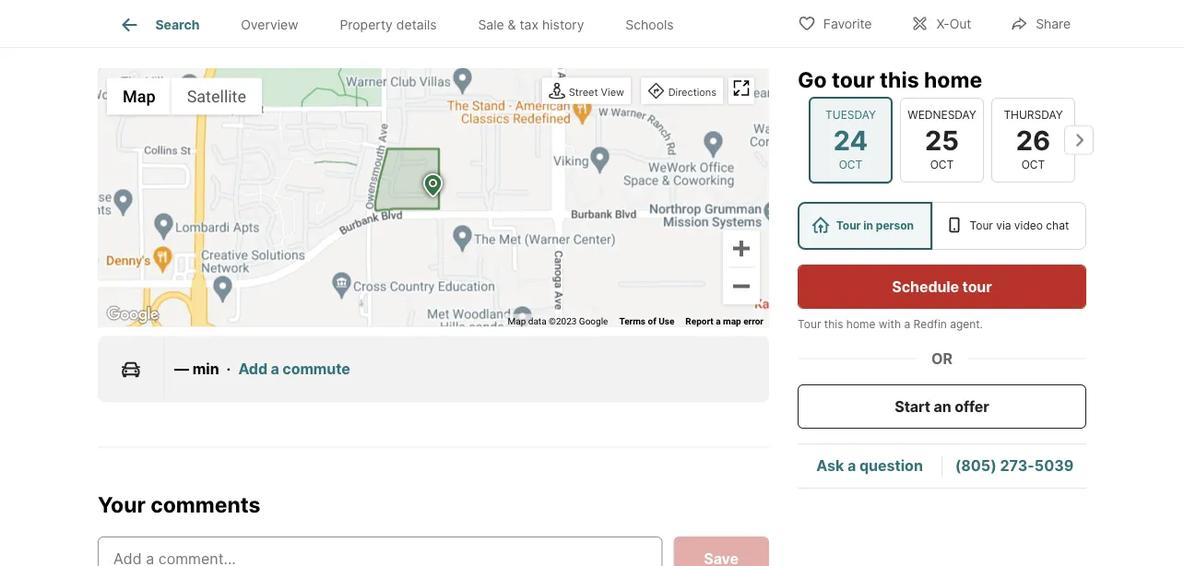 Task type: vqa. For each thing, say whether or not it's contained in the screenshot.
Unlikely associated with Flood
no



Task type: locate. For each thing, give the bounding box(es) containing it.
0 vertical spatial map
[[123, 87, 156, 106]]

None button
[[809, 97, 893, 184], [900, 98, 984, 183], [992, 98, 1075, 183], [809, 97, 893, 184], [900, 98, 984, 183], [992, 98, 1075, 183]]

schedule
[[892, 278, 959, 296]]

tour up the agent.
[[963, 278, 992, 296]]

commute
[[283, 360, 350, 378]]

redfin up or at the right of page
[[914, 318, 947, 331]]

oct for 26
[[1022, 158, 1045, 172]]

0 horizontal spatial redfin
[[98, 7, 142, 25]]

oct down 24 on the right
[[839, 158, 863, 172]]

tour left via
[[970, 219, 993, 232]]

0 horizontal spatial oct
[[839, 158, 863, 172]]

tour up tuesday
[[832, 66, 875, 92]]

tour in person option
[[798, 202, 932, 250]]

map left data on the bottom of the page
[[508, 316, 526, 327]]

(oct
[[320, 7, 350, 25]]

0 vertical spatial redfin
[[98, 7, 142, 25]]

this left with
[[824, 318, 843, 331]]

1:16pm)
[[439, 7, 493, 25]]

map for map data ©2023 google
[[508, 316, 526, 327]]

oct inside thursday 26 oct
[[1022, 158, 1045, 172]]

menu bar containing map
[[107, 78, 262, 115]]

redfin
[[98, 7, 142, 25], [914, 318, 947, 331]]

schedule tour
[[892, 278, 992, 296]]

0 vertical spatial home
[[924, 66, 982, 92]]

a right "ask" on the right of page
[[848, 457, 856, 475]]

1 horizontal spatial map
[[508, 316, 526, 327]]

home
[[924, 66, 982, 92], [847, 318, 876, 331]]

(805) 273-5039 link
[[955, 457, 1074, 475]]

property
[[340, 17, 393, 33]]

2 minutes ago link
[[214, 7, 316, 25], [214, 7, 316, 25]]

tour in person
[[836, 219, 914, 232]]

go tour this home
[[798, 66, 982, 92]]

minutes
[[227, 7, 285, 25]]

1 oct from the left
[[839, 158, 863, 172]]

report
[[686, 316, 714, 327]]

map
[[723, 316, 741, 327]]

tour inside button
[[963, 278, 992, 296]]

share
[[1036, 16, 1071, 32]]

source:
[[507, 7, 559, 25]]

·
[[227, 360, 231, 378]]

•
[[495, 7, 504, 25]]

crmls
[[567, 7, 618, 25]]

tab list
[[98, 0, 709, 47]]

1 vertical spatial home
[[847, 318, 876, 331]]

1 horizontal spatial home
[[924, 66, 982, 92]]

tour this home with a redfin agent.
[[798, 318, 983, 331]]

tour via video chat
[[970, 219, 1069, 232]]

tour
[[836, 219, 861, 232], [970, 219, 993, 232], [798, 318, 821, 331]]

comments
[[151, 492, 261, 518]]

ask
[[816, 457, 844, 475]]

1 vertical spatial tour
[[963, 278, 992, 296]]

1 horizontal spatial redfin
[[914, 318, 947, 331]]

tuesday
[[826, 108, 876, 122]]

24,
[[354, 7, 376, 25]]

1 vertical spatial map
[[508, 316, 526, 327]]

street
[[569, 86, 598, 98]]

schedule tour button
[[798, 265, 1087, 309]]

bb23191674
[[631, 7, 718, 25]]

tour via video chat option
[[932, 202, 1087, 250]]

tour for tour via video chat
[[970, 219, 993, 232]]

0 vertical spatial tour
[[832, 66, 875, 92]]

map down "search" link
[[123, 87, 156, 106]]

tour for schedule
[[963, 278, 992, 296]]

menu bar
[[107, 78, 262, 115]]

google image
[[102, 303, 163, 327]]

min
[[192, 360, 219, 378]]

2 horizontal spatial tour
[[970, 219, 993, 232]]

tour right the error
[[798, 318, 821, 331]]

1 horizontal spatial oct
[[930, 158, 954, 172]]

tour inside 'tour in person' option
[[836, 219, 861, 232]]

tour left in
[[836, 219, 861, 232]]

favorite
[[823, 16, 872, 32]]

tour inside tour via video chat option
[[970, 219, 993, 232]]

this
[[880, 66, 919, 92], [824, 318, 843, 331]]

home left with
[[847, 318, 876, 331]]

2 oct from the left
[[930, 158, 954, 172]]

a left the map
[[716, 316, 721, 327]]

0 horizontal spatial tour
[[832, 66, 875, 92]]

oct down 25
[[930, 158, 954, 172]]

an
[[934, 398, 952, 416]]

redfin left search
[[98, 7, 142, 25]]

0 horizontal spatial map
[[123, 87, 156, 106]]

oct
[[839, 158, 863, 172], [930, 158, 954, 172], [1022, 158, 1045, 172]]

tuesday 24 oct
[[826, 108, 876, 172]]

1 vertical spatial this
[[824, 318, 843, 331]]

oct inside wednesday 25 oct
[[930, 158, 954, 172]]

favorite button
[[782, 4, 888, 42]]

person
[[876, 219, 914, 232]]

1 horizontal spatial tour
[[836, 219, 861, 232]]

26
[[1016, 124, 1051, 156]]

ask a question
[[816, 457, 923, 475]]

agent.
[[950, 318, 983, 331]]

schools tab
[[605, 3, 695, 47]]

oct inside tuesday 24 oct
[[839, 158, 863, 172]]

0 horizontal spatial tour
[[798, 318, 821, 331]]

x-
[[937, 16, 950, 32]]

1 horizontal spatial tour
[[963, 278, 992, 296]]

map data ©2023 google
[[508, 316, 608, 327]]

wednesday 25 oct
[[908, 108, 977, 172]]

map inside popup button
[[123, 87, 156, 106]]

list box
[[798, 202, 1087, 250]]

tour for tour in person
[[836, 219, 861, 232]]

home up wednesday
[[924, 66, 982, 92]]

3 oct from the left
[[1022, 158, 1045, 172]]

a
[[716, 316, 721, 327], [904, 318, 911, 331], [271, 360, 279, 378], [848, 457, 856, 475]]

2 horizontal spatial oct
[[1022, 158, 1045, 172]]

oct down 26
[[1022, 158, 1045, 172]]

0 vertical spatial this
[[880, 66, 919, 92]]

property details
[[340, 17, 437, 33]]

data
[[528, 316, 547, 327]]

sale
[[478, 17, 504, 33]]

add a commute button
[[238, 359, 350, 381]]

map
[[123, 87, 156, 106], [508, 316, 526, 327]]

checked:
[[146, 7, 210, 25]]

oct for 25
[[930, 158, 954, 172]]

in
[[864, 219, 873, 232]]

map region
[[89, 0, 797, 339]]

this up wednesday
[[880, 66, 919, 92]]



Task type: describe. For each thing, give the bounding box(es) containing it.
thursday
[[1004, 108, 1063, 122]]

#
[[622, 7, 631, 25]]

Add a comment... text field
[[113, 548, 647, 566]]

oct for 24
[[839, 158, 863, 172]]

or
[[932, 350, 953, 368]]

a right add
[[271, 360, 279, 378]]

—
[[174, 360, 189, 378]]

video
[[1014, 219, 1043, 232]]

chat
[[1046, 219, 1069, 232]]

25
[[925, 124, 959, 156]]

overview tab
[[220, 3, 319, 47]]

street view button
[[544, 80, 629, 105]]

view
[[601, 86, 624, 98]]

history
[[542, 17, 584, 33]]

property details tab
[[319, 3, 457, 47]]

of
[[648, 316, 656, 327]]

&
[[508, 17, 516, 33]]

a right with
[[904, 318, 911, 331]]

directions button
[[643, 80, 721, 105]]

via
[[996, 219, 1011, 232]]

offer
[[955, 398, 989, 416]]

with
[[879, 318, 901, 331]]

24
[[834, 124, 868, 156]]

out
[[950, 16, 971, 32]]

tour for go
[[832, 66, 875, 92]]

add
[[238, 360, 267, 378]]

question
[[860, 457, 923, 475]]

thursday 26 oct
[[1004, 108, 1063, 172]]

ago
[[289, 7, 316, 25]]

start
[[895, 398, 931, 416]]

(805) 273-5039
[[955, 457, 1074, 475]]

satellite
[[187, 87, 246, 106]]

©2023
[[549, 316, 577, 327]]

— min · add a commute
[[174, 360, 350, 378]]

go
[[798, 66, 827, 92]]

x-out button
[[895, 4, 987, 42]]

x-out
[[937, 16, 971, 32]]

tax
[[520, 17, 539, 33]]

start an offer button
[[798, 385, 1087, 429]]

0 horizontal spatial this
[[824, 318, 843, 331]]

map for map
[[123, 87, 156, 106]]

list box containing tour in person
[[798, 202, 1087, 250]]

wednesday
[[908, 108, 977, 122]]

use
[[659, 316, 675, 327]]

1 vertical spatial redfin
[[914, 318, 947, 331]]

273-
[[1000, 457, 1035, 475]]

sale & tax history tab
[[457, 3, 605, 47]]

search
[[155, 17, 200, 33]]

at
[[421, 7, 434, 25]]

terms of use link
[[619, 316, 675, 327]]

error
[[744, 316, 764, 327]]

(805)
[[955, 457, 997, 475]]

0 horizontal spatial home
[[847, 318, 876, 331]]

details
[[396, 17, 437, 33]]

report a map error link
[[686, 316, 764, 327]]

google
[[579, 316, 608, 327]]

5039
[[1035, 457, 1074, 475]]

2
[[214, 7, 223, 25]]

start an offer
[[895, 398, 989, 416]]

directions
[[668, 86, 717, 98]]

tab list containing search
[[98, 0, 709, 47]]

search link
[[118, 14, 200, 36]]

terms of use
[[619, 316, 675, 327]]

map button
[[107, 78, 171, 115]]

1 horizontal spatial this
[[880, 66, 919, 92]]

terms
[[619, 316, 646, 327]]

share button
[[995, 4, 1087, 42]]

next image
[[1064, 125, 1094, 155]]

redfin checked: 2 minutes ago (oct 24, 2023 at 1:16pm) • source: crmls # bb23191674
[[98, 7, 718, 25]]

report a map error
[[686, 316, 764, 327]]

your comments
[[98, 492, 261, 518]]

sale & tax history
[[478, 17, 584, 33]]

ask a question link
[[816, 457, 923, 475]]

2023
[[380, 7, 417, 25]]

tour for tour this home with a redfin agent.
[[798, 318, 821, 331]]

schools
[[626, 17, 674, 33]]

overview
[[241, 17, 298, 33]]

street view
[[569, 86, 624, 98]]

satellite button
[[171, 78, 262, 115]]

your
[[98, 492, 146, 518]]



